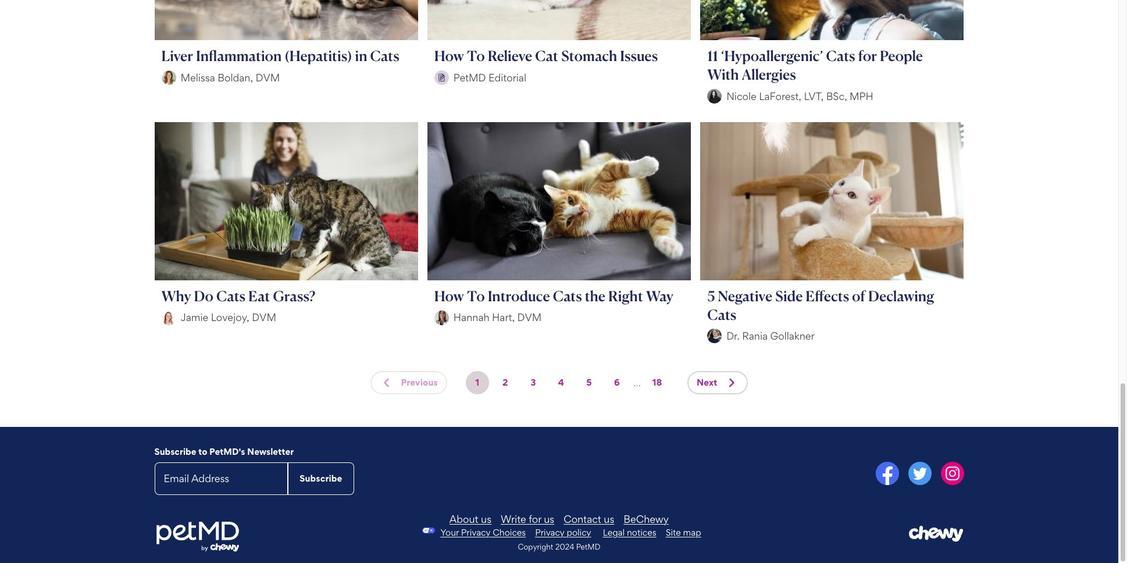 Task type: locate. For each thing, give the bounding box(es) containing it.
cats left the
[[553, 287, 582, 305]]

why
[[162, 287, 191, 305]]

us up legal
[[604, 513, 615, 525]]

issues
[[621, 47, 658, 65]]

newsletter
[[247, 447, 294, 458]]

subscribe for subscribe
[[300, 473, 342, 484]]

your
[[441, 527, 459, 538]]

1 vertical spatial 5
[[587, 377, 592, 388]]

5 left negative
[[708, 287, 716, 305]]

editorial
[[489, 71, 527, 84]]

1 horizontal spatial subscribe
[[300, 473, 342, 484]]

how up petmd editorial
[[435, 47, 464, 65]]

5 negative side effects of declawing cats
[[708, 287, 935, 323]]

by image left hannah at the left bottom of page
[[435, 311, 449, 325]]

dvm
[[256, 71, 280, 84], [252, 311, 276, 324], [518, 311, 542, 324]]

1 horizontal spatial for
[[859, 47, 878, 65]]

2 link
[[494, 372, 517, 395]]

map
[[684, 527, 702, 538]]

how for how to introduce cats the right way
[[435, 287, 464, 305]]

0 horizontal spatial subscribe
[[155, 447, 196, 458]]

0 vertical spatial how
[[435, 47, 464, 65]]

1 vertical spatial petmd
[[577, 542, 601, 551]]

how for how to relieve cat stomach issues
[[435, 47, 464, 65]]

bechewy
[[624, 513, 669, 525]]

dvm for (hepatitis)
[[256, 71, 280, 84]]

to for introduce
[[467, 287, 485, 305]]

next link
[[688, 372, 748, 395]]

legal notices link
[[603, 527, 657, 538]]

petmd down policy
[[577, 542, 601, 551]]

privacy
[[461, 527, 491, 538], [536, 527, 565, 538]]

way
[[647, 287, 674, 305]]

us up your privacy choices
[[481, 513, 492, 525]]

2 how from the top
[[435, 287, 464, 305]]

for left people
[[859, 47, 878, 65]]

subscribe inside button
[[300, 473, 342, 484]]

11
[[708, 47, 719, 65]]

dvm down liver inflammation (hepatitis) in cats
[[256, 71, 280, 84]]

5 right 4
[[587, 377, 592, 388]]

0 vertical spatial by image
[[708, 89, 722, 104]]

legal
[[603, 527, 625, 538]]

copyright
[[518, 542, 554, 551]]

by image
[[162, 71, 176, 85], [435, 71, 449, 85], [162, 311, 176, 325], [435, 311, 449, 325]]

1 horizontal spatial petmd
[[577, 542, 601, 551]]

0 vertical spatial 5
[[708, 287, 716, 305]]

lvt,
[[805, 90, 824, 102]]

for right write
[[529, 513, 542, 525]]

privacy down about us
[[461, 527, 491, 538]]

1 by image from the top
[[708, 89, 722, 104]]

3 us from the left
[[604, 513, 615, 525]]

how
[[435, 47, 464, 65], [435, 287, 464, 305]]

social element
[[564, 462, 965, 488]]

0 vertical spatial to
[[467, 47, 485, 65]]

cat
[[536, 47, 559, 65]]

5 for 5 negative side effects of declawing cats
[[708, 287, 716, 305]]

dvm down introduce
[[518, 311, 542, 324]]

2 to from the top
[[467, 287, 485, 305]]

1 vertical spatial subscribe
[[300, 473, 342, 484]]

write for us
[[501, 513, 555, 525]]

contact us link
[[564, 513, 615, 525]]

None email field
[[155, 462, 288, 495]]

2 by image from the top
[[708, 329, 722, 344]]

by image left petmd editorial
[[435, 71, 449, 85]]

relieve
[[488, 47, 533, 65]]

1 horizontal spatial privacy
[[536, 527, 565, 538]]

hannah hart, dvm
[[454, 311, 542, 324]]

cats
[[370, 47, 400, 65], [827, 47, 856, 65], [216, 287, 246, 305], [553, 287, 582, 305], [708, 306, 737, 323]]

1 horizontal spatial 5
[[708, 287, 716, 305]]

dr. rania gollakner
[[727, 330, 815, 342]]

1 horizontal spatial us
[[544, 513, 555, 525]]

petmd left editorial on the left top of the page
[[454, 71, 486, 84]]

write for us link
[[501, 513, 555, 525]]

instagram image
[[941, 462, 965, 486]]

privacy down about petmd element
[[536, 527, 565, 538]]

by image down liver
[[162, 71, 176, 85]]

1 to from the top
[[467, 47, 485, 65]]

2 horizontal spatial us
[[604, 513, 615, 525]]

0 horizontal spatial 5
[[587, 377, 592, 388]]

dvm down eat
[[252, 311, 276, 324]]

1 how from the top
[[435, 47, 464, 65]]

6
[[615, 377, 620, 388]]

by image
[[708, 89, 722, 104], [708, 329, 722, 344]]

4 link
[[550, 372, 573, 395]]

1 vertical spatial to
[[467, 287, 485, 305]]

4
[[559, 377, 565, 388]]

facebook image
[[876, 462, 899, 486]]

for
[[859, 47, 878, 65], [529, 513, 542, 525]]

contact
[[564, 513, 602, 525]]

0 horizontal spatial privacy
[[461, 527, 491, 538]]

by image down with
[[708, 89, 722, 104]]

1 vertical spatial how
[[435, 287, 464, 305]]

bsc,
[[827, 90, 848, 102]]

copyright 2024 petmd
[[518, 542, 601, 551]]

us for contact us
[[604, 513, 615, 525]]

to up hannah at the left bottom of page
[[467, 287, 485, 305]]

cats up dr.
[[708, 306, 737, 323]]

do
[[194, 287, 214, 305]]

0 vertical spatial subscribe
[[155, 447, 196, 458]]

us
[[481, 513, 492, 525], [544, 513, 555, 525], [604, 513, 615, 525]]

for inside 11 'hypoallergenic' cats for people with allergies
[[859, 47, 878, 65]]

melissa
[[181, 71, 215, 84]]

privacy policy
[[536, 527, 592, 538]]

choices
[[493, 527, 526, 538]]

write
[[501, 513, 527, 525]]

0 vertical spatial for
[[859, 47, 878, 65]]

introduce
[[488, 287, 550, 305]]

5 inside 5 negative side effects of declawing cats
[[708, 287, 716, 305]]

cats up the lovejoy,
[[216, 287, 246, 305]]

0 vertical spatial petmd
[[454, 71, 486, 84]]

…
[[634, 377, 641, 389]]

us up privacy policy
[[544, 513, 555, 525]]

1 vertical spatial by image
[[708, 329, 722, 344]]

melissa boldan, dvm
[[181, 71, 280, 84]]

the
[[585, 287, 606, 305]]

how to relieve cat stomach issues
[[435, 47, 658, 65]]

0 horizontal spatial us
[[481, 513, 492, 525]]

1 us from the left
[[481, 513, 492, 525]]

cats up "bsc,"
[[827, 47, 856, 65]]

by image down the why at the bottom of page
[[162, 311, 176, 325]]

0 horizontal spatial for
[[529, 513, 542, 525]]

twitter image
[[909, 462, 932, 486]]

legal notices
[[603, 527, 657, 538]]

dvm for cats
[[252, 311, 276, 324]]

by image for why do cats eat grass?
[[162, 311, 176, 325]]

to up petmd editorial
[[467, 47, 485, 65]]

rania
[[743, 330, 768, 342]]

cats inside 5 negative side effects of declawing cats
[[708, 306, 737, 323]]

to
[[467, 47, 485, 65], [467, 287, 485, 305]]

jamie lovejoy, dvm
[[181, 311, 276, 324]]

privacy element
[[417, 527, 592, 538]]

hannah
[[454, 311, 490, 324]]

petmd
[[454, 71, 486, 84], [577, 542, 601, 551]]

by image left dr.
[[708, 329, 722, 344]]

site map
[[666, 527, 702, 538]]

subscribe
[[155, 447, 196, 458], [300, 473, 342, 484]]

how up hannah at the left bottom of page
[[435, 287, 464, 305]]

2 privacy from the left
[[536, 527, 565, 538]]

lovejoy,
[[211, 311, 250, 324]]



Task type: describe. For each thing, give the bounding box(es) containing it.
petmd home image
[[155, 521, 240, 554]]

policy
[[567, 527, 592, 538]]

boldan,
[[218, 71, 253, 84]]

liver inflammation (hepatitis) in cats
[[162, 47, 400, 65]]

in
[[355, 47, 368, 65]]

petmd editorial
[[454, 71, 527, 84]]

1 privacy from the left
[[461, 527, 491, 538]]

dvm for introduce
[[518, 311, 542, 324]]

of
[[853, 287, 866, 305]]

'hypoallergenic'
[[721, 47, 824, 65]]

my privacy choices image
[[417, 528, 441, 533]]

us for about us
[[481, 513, 492, 525]]

by image for how to relieve cat stomach issues
[[435, 71, 449, 85]]

inflammation
[[196, 47, 282, 65]]

liver
[[162, 47, 193, 65]]

notices
[[627, 527, 657, 538]]

gollakner
[[771, 330, 815, 342]]

hart,
[[492, 311, 515, 324]]

effects
[[806, 287, 850, 305]]

5 link
[[578, 372, 601, 395]]

nicole laforest, lvt, bsc, mph
[[727, 90, 874, 102]]

by image for 5 negative side effects of declawing cats
[[708, 329, 722, 344]]

(hepatitis)
[[285, 47, 352, 65]]

by image for how to introduce cats the right way
[[435, 311, 449, 325]]

your privacy choices
[[441, 527, 526, 538]]

1 vertical spatial for
[[529, 513, 542, 525]]

site map link
[[666, 527, 702, 538]]

cats inside 11 'hypoallergenic' cats for people with allergies
[[827, 47, 856, 65]]

about petmd element
[[291, 513, 828, 525]]

grass?
[[273, 287, 316, 305]]

dr.
[[727, 330, 740, 342]]

subscribe for subscribe to petmd's newsletter
[[155, 447, 196, 458]]

subscribe to petmd's newsletter
[[155, 447, 294, 458]]

subscribe button
[[288, 462, 354, 495]]

by image for liver inflammation (hepatitis) in cats
[[162, 71, 176, 85]]

about us link
[[450, 513, 492, 525]]

cats right the in
[[370, 47, 400, 65]]

5 for 5
[[587, 377, 592, 388]]

3 link
[[522, 372, 545, 395]]

about
[[450, 513, 479, 525]]

18 link
[[646, 372, 669, 395]]

11 'hypoallergenic' cats for people with allergies
[[708, 47, 924, 83]]

3
[[531, 377, 536, 388]]

by image for 11 'hypoallergenic' cats for people with allergies
[[708, 89, 722, 104]]

bechewy link
[[624, 513, 669, 525]]

6 link
[[606, 372, 629, 395]]

allergies
[[742, 66, 797, 83]]

about us
[[450, 513, 492, 525]]

petmd's
[[210, 447, 245, 458]]

your privacy choices link
[[441, 527, 526, 538]]

next
[[697, 377, 718, 388]]

legal element
[[603, 527, 702, 538]]

to for relieve
[[467, 47, 485, 65]]

site
[[666, 527, 681, 538]]

jamie
[[181, 311, 208, 324]]

contact us
[[564, 513, 615, 525]]

how to introduce cats the right way
[[435, 287, 674, 305]]

eat
[[249, 287, 270, 305]]

laforest,
[[760, 90, 802, 102]]

privacy policy link
[[536, 527, 592, 538]]

mph
[[850, 90, 874, 102]]

side
[[776, 287, 803, 305]]

right
[[609, 287, 644, 305]]

chewy logo image
[[909, 526, 965, 543]]

with
[[708, 66, 739, 83]]

people
[[881, 47, 924, 65]]

0 horizontal spatial petmd
[[454, 71, 486, 84]]

2 us from the left
[[544, 513, 555, 525]]

2
[[503, 377, 508, 388]]

why do cats eat grass?
[[162, 287, 316, 305]]

18
[[653, 377, 663, 388]]

2024
[[556, 542, 575, 551]]

stomach
[[562, 47, 618, 65]]

negative
[[718, 287, 773, 305]]

nicole
[[727, 90, 757, 102]]

to
[[198, 447, 207, 458]]

declawing
[[869, 287, 935, 305]]



Task type: vqa. For each thing, say whether or not it's contained in the screenshot.
the in
yes



